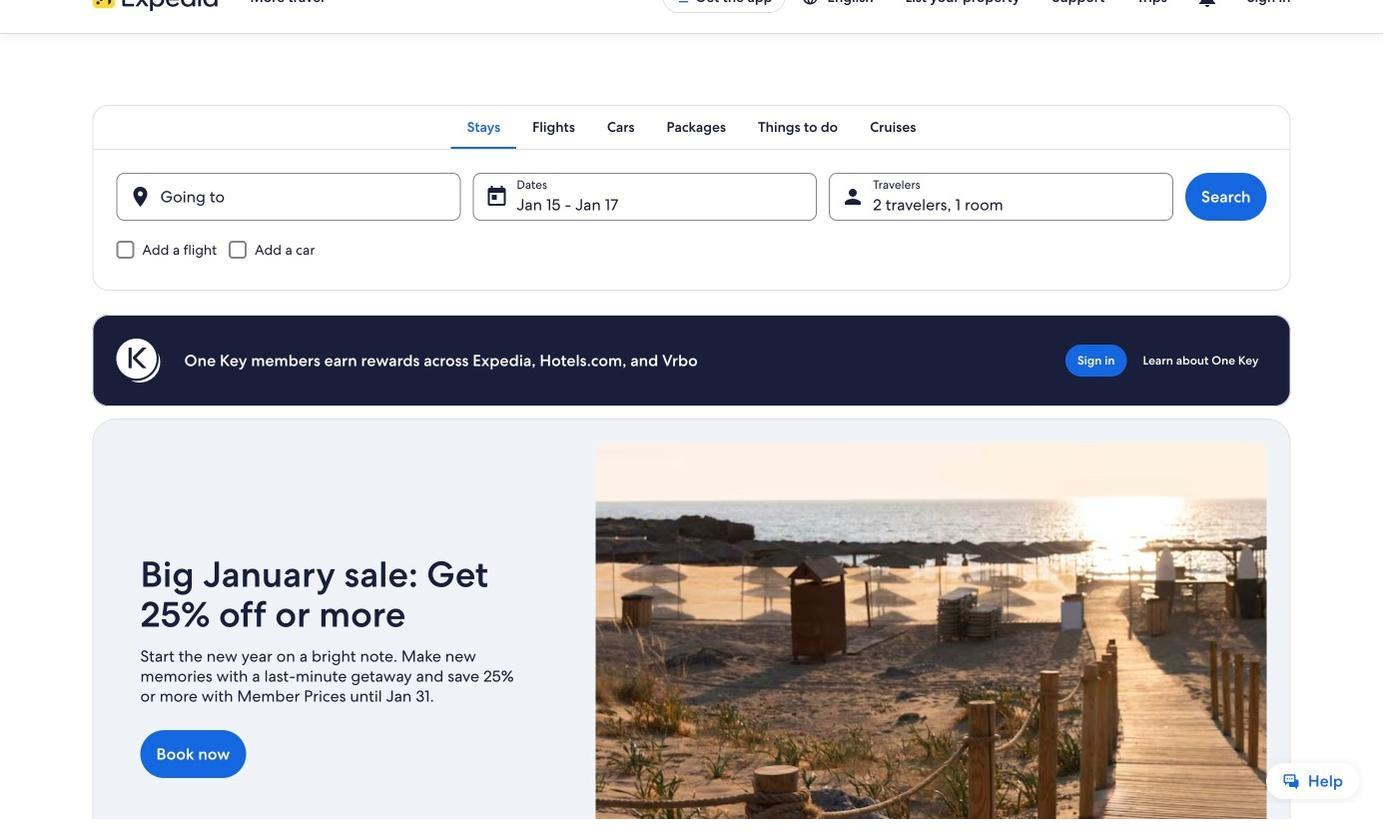 Task type: vqa. For each thing, say whether or not it's contained in the screenshot.
May 2024 element
no



Task type: describe. For each thing, give the bounding box(es) containing it.
download the app button image
[[676, 0, 692, 5]]

expedia logo image
[[92, 0, 218, 11]]



Task type: locate. For each thing, give the bounding box(es) containing it.
tab list
[[92, 105, 1291, 149]]

small image
[[802, 0, 828, 6]]

communication center icon image
[[1196, 0, 1220, 9]]

main content
[[0, 33, 1384, 819]]



